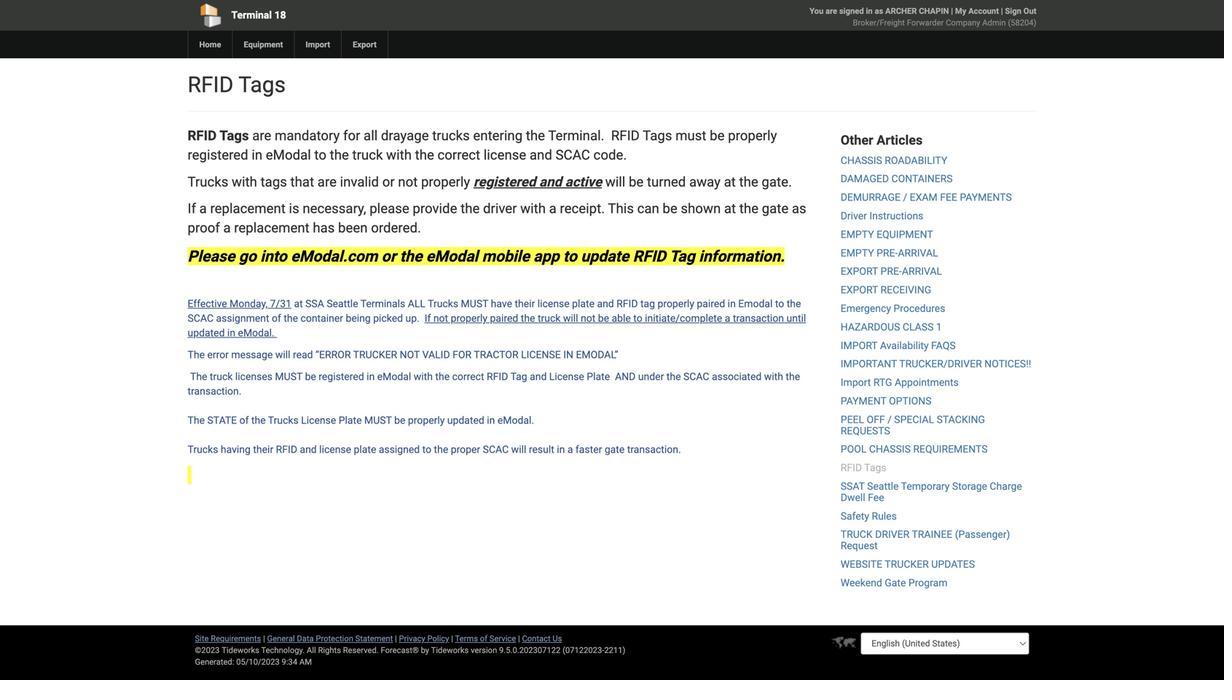 Task type: vqa. For each thing, say whether or not it's contained in the screenshot.
policy
yes



Task type: describe. For each thing, give the bounding box(es) containing it.
0 horizontal spatial license
[[301, 415, 336, 427]]

other articles chassis roadability damaged containers demurrage / exam fee payments driver instructions empty equipment empty pre-arrival export pre-arrival export receiving emergency procedures hazardous class 1 import availability faqs important trucker/driver notices!! import rtg appointments payment options peel off / special stacking requests pool chassis requirements rfid tags ssat seattle temporary storage charge dwell fee safety rules truck driver trainee (passenger) request website trucker updates weekend gate program
[[841, 133, 1032, 589]]

statement
[[355, 634, 393, 643]]

special
[[895, 414, 934, 426]]

must
[[676, 128, 707, 144]]

transaction. inside the truck licenses must be registered in emodal with the correct rfid tag and license plate  and under the scac associated with the transaction.
[[188, 385, 242, 397]]

articles
[[877, 133, 923, 148]]

the inside "if not properly paired the truck will not be able to initiate/complete a transaction until updated in emodal."
[[521, 312, 535, 325]]

trucks having their rfid and license plate assigned to the proper scac will result in a faster gate transaction.
[[188, 444, 681, 456]]

| left my
[[951, 6, 953, 16]]

1
[[936, 321, 942, 333]]

fee
[[868, 492, 884, 504]]

in down the truck licenses must be registered in emodal with the correct rfid tag and license plate  and under the scac associated with the transaction. on the bottom of the page
[[487, 415, 495, 427]]

1 export from the top
[[841, 265, 878, 277]]

driver
[[875, 529, 910, 541]]

2 export from the top
[[841, 284, 878, 296]]

off
[[867, 414, 885, 426]]

be inside "if not properly paired the truck will not be able to initiate/complete a transaction until updated in emodal."
[[598, 312, 609, 325]]

export
[[353, 40, 377, 49]]

necessary, please
[[303, 200, 409, 216]]

their inside the at ssa seattle terminals all trucks must have their license plate and rfid tag properly paired in emodal to the scac assignment of the container being picked up.
[[515, 298, 535, 310]]

a left 'receipt.'
[[549, 200, 557, 216]]

emodal inside the truck licenses must be registered in emodal with the correct rfid tag and license plate  and under the scac associated with the transaction.
[[377, 371, 411, 383]]

1 horizontal spatial emodal.
[[498, 415, 534, 427]]

that
[[290, 174, 314, 190]]

1 rfid tags from the top
[[188, 72, 286, 98]]

picked
[[373, 312, 403, 325]]

seattle inside other articles chassis roadability damaged containers demurrage / exam fee payments driver instructions empty equipment empty pre-arrival export pre-arrival export receiving emergency procedures hazardous class 1 import availability faqs important trucker/driver notices!! import rtg appointments payment options peel off / special stacking requests pool chassis requirements rfid tags ssat seattle temporary storage charge dwell fee safety rules truck driver trainee (passenger) request website trucker updates weekend gate program
[[867, 480, 899, 492]]

go
[[239, 247, 257, 265]]

home link
[[188, 31, 232, 58]]

tag for and
[[511, 371, 527, 383]]

emodal.com
[[291, 247, 378, 265]]

general data protection statement link
[[267, 634, 393, 643]]

1 vertical spatial chassis
[[869, 443, 911, 455]]

as inside "if a replacement is necessary, please provide the driver with a receipt. this can be shown at the gate as proof a replacement has been ordered."
[[792, 200, 807, 216]]

with left 'tags'
[[232, 174, 257, 190]]

with right associated
[[764, 371, 783, 383]]

0 horizontal spatial plate
[[354, 444, 376, 456]]

empty pre-arrival link
[[841, 247, 938, 259]]

in inside are mandatory for all drayage trucks entering the terminal.  rfid tags must be properly registered in emodal to the truck with the correct license and scac code.
[[252, 147, 262, 163]]

procedures
[[894, 302, 946, 314]]

be inside the truck licenses must be registered in emodal with the correct rfid tag and license plate  and under the scac associated with the transaction.
[[305, 371, 316, 383]]

1 vertical spatial their
[[253, 444, 273, 456]]

website trucker updates link
[[841, 558, 975, 570]]

my account link
[[955, 6, 999, 16]]

1 vertical spatial replacement
[[234, 220, 310, 236]]

truck inside "if not properly paired the truck will not be able to initiate/complete a transaction until updated in emodal."
[[538, 312, 561, 325]]

a up the proof
[[199, 200, 207, 216]]

0 vertical spatial chassis
[[841, 154, 883, 166]]

| up forecast®
[[395, 634, 397, 643]]

the right associated
[[786, 371, 800, 383]]

(58204)
[[1008, 18, 1037, 27]]

2 vertical spatial must
[[364, 415, 392, 427]]

sign out link
[[1005, 6, 1037, 16]]

must inside the at ssa seattle terminals all trucks must have their license plate and rfid tag properly paired in emodal to the scac assignment of the container being picked up.
[[461, 298, 488, 310]]

been
[[338, 220, 368, 236]]

be inside "if a replacement is necessary, please provide the driver with a receipt. this can be shown at the gate as proof a replacement has been ordered."
[[663, 200, 678, 216]]

| left general
[[263, 634, 265, 643]]

properly up provide
[[421, 174, 470, 190]]

license inside the truck licenses must be registered in emodal with the correct rfid tag and license plate  and under the scac associated with the transaction.
[[549, 371, 584, 383]]

contact us link
[[522, 634, 562, 643]]

payments
[[960, 191, 1012, 203]]

registered inside are mandatory for all drayage trucks entering the terminal.  rfid tags must be properly registered in emodal to the truck with the correct license and scac code.
[[188, 147, 248, 163]]

1 horizontal spatial transaction.
[[627, 444, 681, 456]]

05/10/2023
[[236, 657, 280, 667]]

"error
[[316, 349, 351, 361]]

a left faster
[[568, 444, 573, 456]]

be up assigned
[[394, 415, 406, 427]]

drayage
[[381, 128, 429, 144]]

in inside "if not properly paired the truck will not be able to initiate/complete a transaction until updated in emodal."
[[227, 327, 235, 339]]

with inside "if a replacement is necessary, please provide the driver with a receipt. this can be shown at the gate as proof a replacement has been ordered."
[[520, 200, 546, 216]]

all
[[408, 298, 426, 310]]

©2023 tideworks
[[195, 645, 259, 655]]

up.
[[406, 312, 420, 325]]

terms
[[455, 634, 478, 643]]

requirements
[[211, 634, 261, 643]]

proper
[[451, 444, 480, 456]]

import
[[841, 339, 878, 352]]

the down valid
[[435, 371, 450, 383]]

fee
[[940, 191, 958, 203]]

tags inside other articles chassis roadability damaged containers demurrage / exam fee payments driver instructions empty equipment empty pre-arrival export pre-arrival export receiving emergency procedures hazardous class 1 import availability faqs important trucker/driver notices!! import rtg appointments payment options peel off / special stacking requests pool chassis requirements rfid tags ssat seattle temporary storage charge dwell fee safety rules truck driver trainee (passenger) request website trucker updates weekend gate program
[[865, 462, 887, 474]]

to right assigned
[[422, 444, 432, 456]]

the up until
[[787, 298, 801, 310]]

has
[[313, 220, 335, 236]]

entering
[[473, 128, 523, 144]]

the right 'state' at bottom
[[251, 415, 266, 427]]

gate for as
[[762, 200, 789, 216]]

account
[[969, 6, 999, 16]]

(07122023-
[[563, 645, 604, 655]]

0 vertical spatial pre-
[[877, 247, 898, 259]]

to inside the at ssa seattle terminals all trucks must have their license plate and rfid tag properly paired in emodal to the scac assignment of the container being picked up.
[[775, 298, 784, 310]]

options
[[889, 395, 932, 407]]

emodal inside are mandatory for all drayage trucks entering the terminal.  rfid tags must be properly registered in emodal to the truck with the correct license and scac code.
[[266, 147, 311, 163]]

if for a
[[188, 200, 196, 216]]

1 horizontal spatial not
[[434, 312, 448, 325]]

a inside "if not properly paired the truck will not be able to initiate/complete a transaction until updated in emodal."
[[725, 312, 731, 325]]

pool
[[841, 443, 867, 455]]

will left result
[[511, 444, 527, 456]]

active
[[565, 174, 602, 190]]

1 empty from the top
[[841, 228, 874, 240]]

data
[[297, 634, 314, 643]]

1 vertical spatial pre-
[[881, 265, 902, 277]]

safety
[[841, 510, 869, 522]]

trucks inside the at ssa seattle terminals all trucks must have their license plate and rfid tag properly paired in emodal to the scac assignment of the container being picked up.
[[428, 298, 458, 310]]

| left sign
[[1001, 6, 1003, 16]]

truck inside the truck licenses must be registered in emodal with the correct rfid tag and license plate  and under the scac associated with the transaction.
[[210, 371, 233, 383]]

export pre-arrival link
[[841, 265, 942, 277]]

transaction
[[733, 312, 784, 325]]

0 vertical spatial at
[[724, 174, 736, 190]]

effective monday, 7/31
[[188, 298, 292, 310]]

the for the state of the trucks license plate must be properly updated in emodal.
[[188, 415, 205, 427]]

be inside are mandatory for all drayage trucks entering the terminal.  rfid tags must be properly registered in emodal to the truck with the correct license and scac code.
[[710, 128, 725, 144]]

ssat
[[841, 480, 865, 492]]

the down 'for'
[[330, 147, 349, 163]]

plate inside the at ssa seattle terminals all trucks must have their license plate and rfid tag properly paired in emodal to the scac assignment of the container being picked up.
[[572, 298, 595, 310]]

you are signed in as archer chapin | my account | sign out broker/freight forwarder company admin (58204)
[[810, 6, 1037, 27]]

the left 'proper'
[[434, 444, 448, 456]]

rfid inside the at ssa seattle terminals all trucks must have their license plate and rfid tag properly paired in emodal to the scac assignment of the container being picked up.
[[617, 298, 638, 310]]

and inside are mandatory for all drayage trucks entering the terminal.  rfid tags must be properly registered in emodal to the truck with the correct license and scac code.
[[530, 147, 552, 163]]

and left active
[[539, 174, 562, 190]]

paired inside "if not properly paired the truck will not be able to initiate/complete a transaction until updated in emodal."
[[490, 312, 518, 325]]

invalid
[[340, 174, 379, 190]]

in inside the at ssa seattle terminals all trucks must have their license plate and rfid tag properly paired in emodal to the scac assignment of the container being picked up.
[[728, 298, 736, 310]]

are mandatory for all drayage trucks entering the terminal.  rfid tags must be properly registered in emodal to the truck with the correct license and scac code.
[[188, 128, 777, 163]]

ssa
[[305, 298, 324, 310]]

properly inside are mandatory for all drayage trucks entering the terminal.  rfid tags must be properly registered in emodal to the truck with the correct license and scac code.
[[728, 128, 777, 144]]

app
[[534, 247, 559, 265]]

version
[[471, 645, 497, 655]]

request
[[841, 540, 878, 552]]

charge
[[990, 480, 1022, 492]]

rfid inside are mandatory for all drayage trucks entering the terminal.  rfid tags must be properly registered in emodal to the truck with the correct license and scac code.
[[611, 128, 640, 144]]

driver
[[841, 210, 867, 222]]

a right the proof
[[223, 220, 231, 236]]

contact
[[522, 634, 551, 643]]

emodal"
[[576, 349, 619, 361]]

being
[[346, 312, 371, 325]]

2 vertical spatial license
[[319, 444, 351, 456]]

are inside are mandatory for all drayage trucks entering the terminal.  rfid tags must be properly registered in emodal to the truck with the correct license and scac code.
[[252, 128, 271, 144]]

demurrage
[[841, 191, 901, 203]]

turned
[[647, 174, 686, 190]]

trucks left having
[[188, 444, 218, 456]]

damaged
[[841, 173, 889, 185]]

gate.
[[762, 174, 792, 190]]

the down the drayage
[[415, 147, 434, 163]]

emodal
[[739, 298, 773, 310]]

in inside 'you are signed in as archer chapin | my account | sign out broker/freight forwarder company admin (58204)'
[[866, 6, 873, 16]]

trucks
[[432, 128, 470, 144]]

truck driver trainee (passenger) request link
[[841, 529, 1010, 552]]

in inside the truck licenses must be registered in emodal with the correct rfid tag and license plate  and under the scac associated with the transaction.
[[367, 371, 375, 383]]

scac right 'proper'
[[483, 444, 509, 456]]

having
[[221, 444, 251, 456]]

updated inside "if not properly paired the truck will not be able to initiate/complete a transaction until updated in emodal."
[[188, 327, 225, 339]]

properly inside the at ssa seattle terminals all trucks must have their license plate and rfid tag properly paired in emodal to the scac assignment of the container being picked up.
[[658, 298, 695, 310]]

scac inside are mandatory for all drayage trucks entering the terminal.  rfid tags must be properly registered in emodal to the truck with the correct license and scac code.
[[556, 147, 590, 163]]

will left read
[[275, 349, 291, 361]]

policy
[[427, 634, 449, 643]]

license
[[521, 349, 561, 361]]

broker/freight
[[853, 18, 905, 27]]

initiate/complete
[[645, 312, 722, 325]]

peel
[[841, 414, 864, 426]]

home
[[199, 40, 221, 49]]

important trucker/driver notices!! link
[[841, 358, 1032, 370]]

will down the code.
[[605, 174, 626, 190]]

2 rfid tags from the top
[[188, 128, 249, 144]]

properly up trucks having their rfid and license plate assigned to the proper scac will result in a faster gate transaction. at the bottom of the page
[[408, 415, 445, 427]]

the error message will read "error trucker not valid for tractor license in emodal"
[[188, 349, 619, 361]]

privacy
[[399, 634, 425, 643]]

faster
[[576, 444, 602, 456]]

company
[[946, 18, 981, 27]]

to inside "if not properly paired the truck will not be able to initiate/complete a transaction until updated in emodal."
[[634, 312, 643, 325]]

the right "entering"
[[526, 128, 545, 144]]

if for not
[[425, 312, 431, 325]]

not for invalid
[[398, 174, 418, 190]]

0 vertical spatial arrival
[[898, 247, 938, 259]]



Task type: locate. For each thing, give the bounding box(es) containing it.
and down the state of the trucks license plate must be properly updated in emodal.
[[300, 444, 317, 456]]

1 vertical spatial rfid tags
[[188, 128, 249, 144]]

website
[[841, 558, 883, 570]]

transaction.
[[188, 385, 242, 397], [627, 444, 681, 456]]

1 horizontal spatial as
[[875, 6, 884, 16]]

license down the in
[[549, 371, 584, 383]]

terminal 18
[[231, 9, 286, 21]]

gate
[[885, 577, 906, 589]]

| up tideworks
[[451, 634, 453, 643]]

of
[[272, 312, 281, 325], [239, 415, 249, 427], [480, 634, 488, 643]]

with down the drayage
[[386, 147, 412, 163]]

2 horizontal spatial of
[[480, 634, 488, 643]]

scac down effective
[[188, 312, 214, 325]]

be right must
[[710, 128, 725, 144]]

emodal
[[266, 147, 311, 163], [426, 247, 478, 265], [377, 371, 411, 383]]

0 vertical spatial seattle
[[327, 298, 358, 310]]

must down read
[[275, 371, 303, 383]]

container
[[301, 312, 343, 325]]

emodal. up result
[[498, 415, 534, 427]]

1 vertical spatial are
[[252, 128, 271, 144]]

dwell
[[841, 492, 866, 504]]

transaction. right faster
[[627, 444, 681, 456]]

1 horizontal spatial /
[[903, 191, 908, 203]]

0 horizontal spatial paired
[[490, 312, 518, 325]]

paired inside the at ssa seattle terminals all trucks must have their license plate and rfid tag properly paired in emodal to the scac assignment of the container being picked up.
[[697, 298, 725, 310]]

export receiving link
[[841, 284, 932, 296]]

0 horizontal spatial import
[[306, 40, 330, 49]]

the down ordered.
[[400, 247, 422, 265]]

trucker inside other articles chassis roadability damaged containers demurrage / exam fee payments driver instructions empty equipment empty pre-arrival export pre-arrival export receiving emergency procedures hazardous class 1 import availability faqs important trucker/driver notices!! import rtg appointments payment options peel off / special stacking requests pool chassis requirements rfid tags ssat seattle temporary storage charge dwell fee safety rules truck driver trainee (passenger) request website trucker updates weekend gate program
[[885, 558, 929, 570]]

plate down update
[[572, 298, 595, 310]]

be up "can"
[[629, 174, 644, 190]]

0 vertical spatial gate
[[762, 200, 789, 216]]

0 horizontal spatial of
[[239, 415, 249, 427]]

in right result
[[557, 444, 565, 456]]

paired up initiate/complete
[[697, 298, 725, 310]]

1 vertical spatial the
[[190, 371, 207, 383]]

1 vertical spatial seattle
[[867, 480, 899, 492]]

truck inside are mandatory for all drayage trucks entering the terminal.  rfid tags must be properly registered in emodal to the truck with the correct license and scac code.
[[352, 147, 383, 163]]

1 horizontal spatial updated
[[447, 415, 485, 427]]

faqs
[[932, 339, 956, 352]]

the up license
[[521, 312, 535, 325]]

rfid inside the truck licenses must be registered in emodal with the correct rfid tag and license plate  and under the scac associated with the transaction.
[[487, 371, 508, 383]]

all
[[364, 128, 378, 144]]

0 vertical spatial trucker
[[353, 349, 397, 361]]

scac inside the at ssa seattle terminals all trucks must have their license plate and rfid tag properly paired in emodal to the scac assignment of the container being picked up.
[[188, 312, 214, 325]]

1 horizontal spatial license
[[549, 371, 584, 383]]

export
[[841, 265, 878, 277], [841, 284, 878, 296]]

(passenger)
[[955, 529, 1010, 541]]

tag for information.
[[670, 247, 695, 265]]

with down valid
[[414, 371, 433, 383]]

the for the truck licenses must be registered in emodal with the correct rfid tag and license plate  and under the scac associated with the transaction.
[[190, 371, 207, 383]]

0 vertical spatial replacement
[[210, 200, 286, 216]]

and inside the at ssa seattle terminals all trucks must have their license plate and rfid tag properly paired in emodal to the scac assignment of the container being picked up.
[[597, 298, 614, 310]]

1 horizontal spatial of
[[272, 312, 281, 325]]

tag inside the truck licenses must be registered in emodal with the correct rfid tag and license plate  and under the scac associated with the transaction.
[[511, 371, 527, 383]]

| up "9.5.0.202307122"
[[518, 634, 520, 643]]

import inside other articles chassis roadability damaged containers demurrage / exam fee payments driver instructions empty equipment empty pre-arrival export pre-arrival export receiving emergency procedures hazardous class 1 import availability faqs important trucker/driver notices!! import rtg appointments payment options peel off / special stacking requests pool chassis requirements rfid tags ssat seattle temporary storage charge dwell fee safety rules truck driver trainee (passenger) request website trucker updates weekend gate program
[[841, 377, 871, 389]]

and inside the truck licenses must be registered in emodal with the correct rfid tag and license plate  and under the scac associated with the transaction.
[[530, 371, 547, 383]]

damaged containers link
[[841, 173, 953, 185]]

rfid inside other articles chassis roadability damaged containers demurrage / exam fee payments driver instructions empty equipment empty pre-arrival export pre-arrival export receiving emergency procedures hazardous class 1 import availability faqs important trucker/driver notices!! import rtg appointments payment options peel off / special stacking requests pool chassis requirements rfid tags ssat seattle temporary storage charge dwell fee safety rules truck driver trainee (passenger) request website trucker updates weekend gate program
[[841, 462, 862, 474]]

exam
[[910, 191, 938, 203]]

1 horizontal spatial import
[[841, 377, 871, 389]]

1 horizontal spatial trucker
[[885, 558, 929, 570]]

of down 7/31
[[272, 312, 281, 325]]

seattle up the rules
[[867, 480, 899, 492]]

0 vertical spatial emodal
[[266, 147, 311, 163]]

correct inside are mandatory for all drayage trucks entering the terminal.  rfid tags must be properly registered in emodal to the truck with the correct license and scac code.
[[438, 147, 480, 163]]

their right having
[[253, 444, 273, 456]]

with
[[386, 147, 412, 163], [232, 174, 257, 190], [520, 200, 546, 216], [414, 371, 433, 383], [764, 371, 783, 383]]

0 vertical spatial their
[[515, 298, 535, 310]]

into
[[260, 247, 287, 265]]

2 vertical spatial at
[[294, 298, 303, 310]]

emodal down mandatory
[[266, 147, 311, 163]]

emodal down provide
[[426, 247, 478, 265]]

are right you
[[826, 6, 838, 16]]

0 vertical spatial correct
[[438, 147, 480, 163]]

roadability
[[885, 154, 948, 166]]

0 vertical spatial empty
[[841, 228, 874, 240]]

pool chassis requirements link
[[841, 443, 988, 455]]

2 vertical spatial emodal
[[377, 371, 411, 383]]

1 vertical spatial updated
[[447, 415, 485, 427]]

the left gate.
[[739, 174, 759, 190]]

gate
[[762, 200, 789, 216], [605, 444, 625, 456]]

/
[[903, 191, 908, 203], [888, 414, 892, 426]]

license down app
[[538, 298, 570, 310]]

of inside site requirements | general data protection statement | privacy policy | terms of service | contact us ©2023 tideworks technology. all rights reserved. forecast® by tideworks version 9.5.0.202307122 (07122023-2211) generated: 05/10/2023 9:34 am
[[480, 634, 488, 643]]

9:34
[[282, 657, 297, 667]]

weekend
[[841, 577, 882, 589]]

tags
[[261, 174, 287, 190]]

with right the driver
[[520, 200, 546, 216]]

1 vertical spatial transaction.
[[627, 444, 681, 456]]

updated up error at the bottom left
[[188, 327, 225, 339]]

will inside "if not properly paired the truck will not be able to initiate/complete a transaction until updated in emodal."
[[563, 312, 578, 325]]

must inside the truck licenses must be registered in emodal with the correct rfid tag and license plate  and under the scac associated with the transaction.
[[275, 371, 303, 383]]

1 vertical spatial empty
[[841, 247, 874, 259]]

0 horizontal spatial their
[[253, 444, 273, 456]]

tag
[[641, 298, 655, 310]]

not for truck
[[581, 312, 596, 325]]

in left emodal
[[728, 298, 736, 310]]

1 horizontal spatial plate
[[587, 371, 610, 383]]

paired down have
[[490, 312, 518, 325]]

seattle up the "being"
[[327, 298, 358, 310]]

safety rules link
[[841, 510, 897, 522]]

1 horizontal spatial truck
[[352, 147, 383, 163]]

the for the error message will read "error trucker not valid for tractor license in emodal"
[[188, 349, 205, 361]]

scac left associated
[[684, 371, 710, 383]]

0 horizontal spatial truck
[[210, 371, 233, 383]]

seattle
[[327, 298, 358, 310], [867, 480, 899, 492]]

tags
[[238, 72, 286, 98], [220, 128, 249, 144], [643, 128, 672, 144], [865, 462, 887, 474]]

0 vertical spatial are
[[826, 6, 838, 16]]

empty equipment link
[[841, 228, 933, 240]]

0 vertical spatial of
[[272, 312, 281, 325]]

receiving
[[881, 284, 932, 296]]

or right the 'invalid'
[[382, 174, 395, 190]]

2 horizontal spatial license
[[538, 298, 570, 310]]

2 empty from the top
[[841, 247, 874, 259]]

license
[[549, 371, 584, 383], [301, 415, 336, 427]]

terminals
[[361, 298, 405, 310]]

1 vertical spatial if
[[425, 312, 431, 325]]

1 vertical spatial plate
[[339, 415, 362, 427]]

import up the 'payment'
[[841, 377, 871, 389]]

1 vertical spatial as
[[792, 200, 807, 216]]

2 horizontal spatial emodal
[[426, 247, 478, 265]]

plate
[[572, 298, 595, 310], [354, 444, 376, 456]]

pre- down empty equipment link
[[877, 247, 898, 259]]

as
[[875, 6, 884, 16], [792, 200, 807, 216]]

ordered.
[[371, 220, 421, 236]]

0 vertical spatial the
[[188, 349, 205, 361]]

the right the under on the bottom right of page
[[667, 371, 681, 383]]

0 horizontal spatial if
[[188, 200, 196, 216]]

the
[[526, 128, 545, 144], [330, 147, 349, 163], [415, 147, 434, 163], [739, 174, 759, 190], [461, 200, 480, 216], [740, 200, 759, 216], [400, 247, 422, 265], [787, 298, 801, 310], [284, 312, 298, 325], [521, 312, 535, 325], [435, 371, 450, 383], [667, 371, 681, 383], [786, 371, 800, 383], [251, 415, 266, 427], [434, 444, 448, 456]]

1 horizontal spatial registered
[[319, 371, 364, 383]]

not up provide
[[398, 174, 418, 190]]

1 horizontal spatial are
[[318, 174, 337, 190]]

other
[[841, 133, 874, 148]]

will
[[605, 174, 626, 190], [563, 312, 578, 325], [275, 349, 291, 361], [511, 444, 527, 456]]

rtg
[[874, 377, 893, 389]]

9.5.0.202307122
[[499, 645, 561, 655]]

0 horizontal spatial gate
[[605, 444, 625, 456]]

1 horizontal spatial gate
[[762, 200, 789, 216]]

1 vertical spatial export
[[841, 284, 878, 296]]

if right up.
[[425, 312, 431, 325]]

0 vertical spatial import
[[306, 40, 330, 49]]

1 vertical spatial must
[[275, 371, 303, 383]]

reserved.
[[343, 645, 379, 655]]

the inside the truck licenses must be registered in emodal with the correct rfid tag and license plate  and under the scac associated with the transaction.
[[190, 371, 207, 383]]

1 horizontal spatial tag
[[670, 247, 695, 265]]

must left have
[[461, 298, 488, 310]]

are right that
[[318, 174, 337, 190]]

tag
[[670, 247, 695, 265], [511, 371, 527, 383]]

0 horizontal spatial emodal.
[[238, 327, 275, 339]]

1 horizontal spatial their
[[515, 298, 535, 310]]

2 horizontal spatial are
[[826, 6, 838, 16]]

2 horizontal spatial registered
[[474, 174, 536, 190]]

peel off / special stacking requests link
[[841, 414, 985, 437]]

import left the export link
[[306, 40, 330, 49]]

truck up license
[[538, 312, 561, 325]]

valid
[[422, 349, 450, 361]]

1 horizontal spatial plate
[[572, 298, 595, 310]]

0 vertical spatial or
[[382, 174, 395, 190]]

1 vertical spatial or
[[382, 247, 396, 265]]

is
[[289, 200, 299, 216]]

result
[[529, 444, 555, 456]]

gate for transaction.
[[605, 444, 625, 456]]

driver
[[483, 200, 517, 216]]

at inside "if a replacement is necessary, please provide the driver with a receipt. this can be shown at the gate as proof a replacement has been ordered."
[[724, 200, 736, 216]]

export up emergency
[[841, 284, 878, 296]]

are inside 'you are signed in as archer chapin | my account | sign out broker/freight forwarder company admin (58204)'
[[826, 6, 838, 16]]

terminal 18 link
[[188, 0, 529, 31]]

tags inside are mandatory for all drayage trucks entering the terminal.  rfid tags must be properly registered in emodal to the truck with the correct license and scac code.
[[643, 128, 672, 144]]

chassis up damaged
[[841, 154, 883, 166]]

read
[[293, 349, 313, 361]]

as inside 'you are signed in as archer chapin | my account | sign out broker/freight forwarder company admin (58204)'
[[875, 6, 884, 16]]

in down assignment
[[227, 327, 235, 339]]

associated
[[712, 371, 762, 383]]

properly inside "if not properly paired the truck will not be able to initiate/complete a transaction until updated in emodal."
[[451, 312, 488, 325]]

1 horizontal spatial emodal
[[377, 371, 411, 383]]

1 vertical spatial emodal
[[426, 247, 478, 265]]

2 horizontal spatial not
[[581, 312, 596, 325]]

license inside the at ssa seattle terminals all trucks must have their license plate and rfid tag properly paired in emodal to the scac assignment of the container being picked up.
[[538, 298, 570, 310]]

empty
[[841, 228, 874, 240], [841, 247, 874, 259]]

1 vertical spatial arrival
[[902, 265, 942, 277]]

availability
[[880, 339, 929, 352]]

0 vertical spatial truck
[[352, 147, 383, 163]]

under
[[638, 371, 664, 383]]

0 vertical spatial /
[[903, 191, 908, 203]]

terminal
[[231, 9, 272, 21]]

2 vertical spatial registered
[[319, 371, 364, 383]]

0 vertical spatial if
[[188, 200, 196, 216]]

2 vertical spatial are
[[318, 174, 337, 190]]

0 vertical spatial plate
[[572, 298, 595, 310]]

trucks up the proof
[[188, 174, 228, 190]]

/ right the off
[[888, 414, 892, 426]]

1 vertical spatial import
[[841, 377, 871, 389]]

be left able
[[598, 312, 609, 325]]

if
[[188, 200, 196, 216], [425, 312, 431, 325]]

at right shown
[[724, 200, 736, 216]]

plate inside the truck licenses must be registered in emodal with the correct rfid tag and license plate  and under the scac associated with the transaction.
[[587, 371, 610, 383]]

us
[[553, 634, 562, 643]]

0 horizontal spatial /
[[888, 414, 892, 426]]

properly up the "for"
[[451, 312, 488, 325]]

are
[[826, 6, 838, 16], [252, 128, 271, 144], [318, 174, 337, 190]]

0 vertical spatial updated
[[188, 327, 225, 339]]

seattle inside the at ssa seattle terminals all trucks must have their license plate and rfid tag properly paired in emodal to the scac assignment of the container being picked up.
[[327, 298, 358, 310]]

their right have
[[515, 298, 535, 310]]

0 horizontal spatial not
[[398, 174, 418, 190]]

1 horizontal spatial if
[[425, 312, 431, 325]]

at inside the at ssa seattle terminals all trucks must have their license plate and rfid tag properly paired in emodal to the scac assignment of the container being picked up.
[[294, 298, 303, 310]]

2 horizontal spatial must
[[461, 298, 488, 310]]

and down license
[[530, 371, 547, 383]]

correct inside the truck licenses must be registered in emodal with the correct rfid tag and license plate  and under the scac associated with the transaction.
[[452, 371, 484, 383]]

site requirements link
[[195, 634, 261, 643]]

properly up gate.
[[728, 128, 777, 144]]

license inside are mandatory for all drayage trucks entering the terminal.  rfid tags must be properly registered in emodal to the truck with the correct license and scac code.
[[484, 147, 526, 163]]

sign
[[1005, 6, 1022, 16]]

rules
[[872, 510, 897, 522]]

general
[[267, 634, 295, 643]]

protection
[[316, 634, 353, 643]]

by
[[421, 645, 429, 655]]

provide
[[413, 200, 457, 216]]

registered inside the truck licenses must be registered in emodal with the correct rfid tag and license plate  and under the scac associated with the transaction.
[[319, 371, 364, 383]]

the down 7/31
[[284, 312, 298, 325]]

for
[[453, 349, 472, 361]]

in down the error message will read "error trucker not valid for tractor license in emodal"
[[367, 371, 375, 383]]

not left able
[[581, 312, 596, 325]]

import
[[306, 40, 330, 49], [841, 377, 871, 389]]

in up 'tags'
[[252, 147, 262, 163]]

as down gate.
[[792, 200, 807, 216]]

0 horizontal spatial transaction.
[[188, 385, 242, 397]]

chapin
[[919, 6, 949, 16]]

trucks down licenses
[[268, 415, 299, 427]]

license down the state of the trucks license plate must be properly updated in emodal.
[[319, 444, 351, 456]]

as up broker/freight
[[875, 6, 884, 16]]

2 vertical spatial of
[[480, 634, 488, 643]]

2 horizontal spatial truck
[[538, 312, 561, 325]]

gate inside "if a replacement is necessary, please provide the driver with a receipt. this can be shown at the gate as proof a replacement has been ordered."
[[762, 200, 789, 216]]

1 vertical spatial license
[[538, 298, 570, 310]]

properly up initiate/complete
[[658, 298, 695, 310]]

to right app
[[563, 247, 577, 265]]

1 vertical spatial registered
[[474, 174, 536, 190]]

emodal down the error message will read "error trucker not valid for tractor license in emodal"
[[377, 371, 411, 383]]

be right "can"
[[663, 200, 678, 216]]

0 horizontal spatial are
[[252, 128, 271, 144]]

1 vertical spatial license
[[301, 415, 336, 427]]

0 horizontal spatial emodal
[[266, 147, 311, 163]]

and up able
[[597, 298, 614, 310]]

1 vertical spatial of
[[239, 415, 249, 427]]

message
[[231, 349, 273, 361]]

the down error at the bottom left
[[190, 371, 207, 383]]

admin
[[983, 18, 1006, 27]]

1 vertical spatial plate
[[354, 444, 376, 456]]

error
[[207, 349, 229, 361]]

correct down the "for"
[[452, 371, 484, 383]]

replacement down 'tags'
[[210, 200, 286, 216]]

0 vertical spatial registered
[[188, 147, 248, 163]]

1 vertical spatial emodal.
[[498, 415, 534, 427]]

the up the information.
[[740, 200, 759, 216]]

truck down error at the bottom left
[[210, 371, 233, 383]]

0 horizontal spatial plate
[[339, 415, 362, 427]]

and up "trucks with tags that are invalid or not properly registered and active will be turned away at the gate."
[[530, 147, 552, 163]]

export link
[[341, 31, 388, 58]]

rfid tags
[[188, 72, 286, 98], [188, 128, 249, 144]]

plate down "error
[[339, 415, 362, 427]]

if inside "if a replacement is necessary, please provide the driver with a receipt. this can be shown at the gate as proof a replacement has been ordered."
[[188, 200, 196, 216]]

with inside are mandatory for all drayage trucks entering the terminal.  rfid tags must be properly registered in emodal to the truck with the correct license and scac code.
[[386, 147, 412, 163]]

rfid
[[188, 72, 234, 98], [188, 128, 217, 144], [611, 128, 640, 144], [633, 247, 666, 265], [617, 298, 638, 310], [487, 371, 508, 383], [276, 444, 297, 456], [841, 462, 862, 474]]

0 vertical spatial license
[[484, 147, 526, 163]]

class
[[903, 321, 934, 333]]

scac inside the truck licenses must be registered in emodal with the correct rfid tag and license plate  and under the scac associated with the transaction.
[[684, 371, 710, 383]]

equipment link
[[232, 31, 294, 58]]

|
[[951, 6, 953, 16], [1001, 6, 1003, 16], [263, 634, 265, 643], [395, 634, 397, 643], [451, 634, 453, 643], [518, 634, 520, 643]]

transaction. up 'state' at bottom
[[188, 385, 242, 397]]

if inside "if not properly paired the truck will not be able to initiate/complete a transaction until updated in emodal."
[[425, 312, 431, 325]]

proof
[[188, 220, 220, 236]]

driver instructions link
[[841, 210, 924, 222]]

empty down empty equipment link
[[841, 247, 874, 259]]

to right able
[[634, 312, 643, 325]]

1 horizontal spatial seattle
[[867, 480, 899, 492]]

this
[[608, 200, 634, 216]]

to inside are mandatory for all drayage trucks entering the terminal.  rfid tags must be properly registered in emodal to the truck with the correct license and scac code.
[[314, 147, 327, 163]]

0 horizontal spatial as
[[792, 200, 807, 216]]

storage
[[953, 480, 988, 492]]

updated up 'proper'
[[447, 415, 485, 427]]

the left 'state' at bottom
[[188, 415, 205, 427]]

at ssa seattle terminals all trucks must have their license plate and rfid tag properly paired in emodal to the scac assignment of the container being picked up.
[[188, 298, 801, 325]]

gate right faster
[[605, 444, 625, 456]]

import availability faqs link
[[841, 339, 956, 352]]

until
[[787, 312, 806, 325]]

the left the driver
[[461, 200, 480, 216]]

emodal. inside "if not properly paired the truck will not be able to initiate/complete a transaction until updated in emodal."
[[238, 327, 275, 339]]

of inside the at ssa seattle terminals all trucks must have their license plate and rfid tag properly paired in emodal to the scac assignment of the container being picked up.
[[272, 312, 281, 325]]

license down "entering"
[[484, 147, 526, 163]]

not right up.
[[434, 312, 448, 325]]

0 vertical spatial paired
[[697, 298, 725, 310]]

monday,
[[230, 298, 268, 310]]



